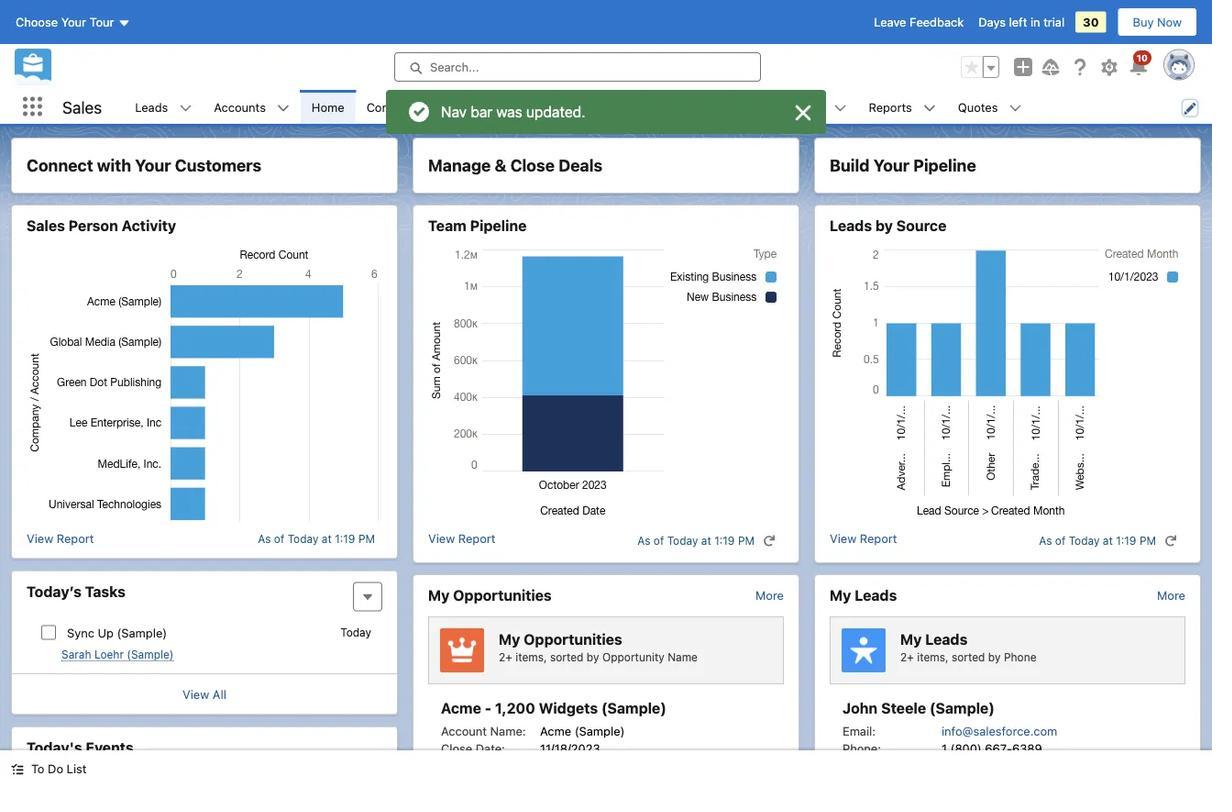 Task type: describe. For each thing, give the bounding box(es) containing it.
text default image up show more my opportunities records 'element'
[[763, 534, 776, 547]]

my leads link
[[830, 586, 898, 605]]

(sample) up (800)
[[930, 700, 995, 717]]

accounts link
[[203, 90, 277, 124]]

sync up (sample) sarah loehr (sample)
[[61, 626, 174, 661]]

up
[[98, 626, 114, 640]]

today's
[[27, 583, 81, 600]]

activity
[[122, 217, 176, 234]]

3 report from the left
[[860, 531, 898, 545]]

items, for pipeline
[[918, 651, 949, 664]]

name
[[668, 651, 698, 664]]

quotes
[[959, 100, 999, 114]]

team pipeline
[[428, 217, 527, 234]]

tasks
[[85, 583, 126, 600]]

phone:
[[843, 742, 882, 756]]

opportunity
[[603, 651, 665, 664]]

opportunities link
[[452, 90, 550, 124]]

all
[[213, 687, 227, 701]]

account name:
[[441, 724, 526, 738]]

acme (sample)
[[540, 724, 625, 738]]

choose your tour
[[16, 15, 114, 29]]

text default image for dashboards
[[834, 102, 847, 115]]

reports
[[869, 100, 913, 114]]

forecasts
[[680, 100, 735, 114]]

customers
[[175, 156, 262, 175]]

to
[[31, 762, 44, 776]]

now
[[1158, 15, 1183, 29]]

date:
[[476, 742, 505, 756]]

&
[[495, 156, 507, 175]]

at for build your pipeline
[[1104, 534, 1114, 547]]

connect with your customers
[[27, 156, 262, 175]]

(sample) up sarah loehr (sample) 'link'
[[117, 626, 167, 640]]

quotes link
[[948, 90, 1010, 124]]

acme for acme (sample)
[[540, 724, 572, 738]]

leave feedback
[[875, 15, 964, 29]]

calendar
[[585, 100, 635, 114]]

1 (800) 667-6389
[[942, 742, 1043, 756]]

trial
[[1044, 15, 1065, 29]]

text default image inside quotes list item
[[1010, 102, 1023, 115]]

updated.
[[527, 103, 586, 120]]

1,200
[[495, 700, 536, 717]]

(800)
[[951, 742, 982, 756]]

opportunities list item
[[452, 90, 574, 124]]

leads list item
[[124, 90, 203, 124]]

view all link
[[183, 687, 227, 701]]

my opportunities 2+ items, sorted by opportunity name
[[499, 630, 698, 664]]

leads inside my leads 2+ items, sorted by phone
[[926, 630, 968, 648]]

show more my leads records element
[[1158, 588, 1186, 602]]

email:
[[843, 724, 876, 738]]

1:​19 for manage & close deals
[[715, 534, 735, 547]]

leads link
[[124, 90, 179, 124]]

-
[[485, 700, 492, 717]]

by for build your pipeline
[[989, 651, 1001, 664]]

success alert dialog
[[386, 90, 827, 134]]

connect
[[27, 156, 93, 175]]

buy
[[1134, 15, 1155, 29]]

my opportunities
[[428, 587, 552, 604]]

was
[[497, 103, 523, 120]]

(sample) down sync up (sample) link
[[127, 648, 174, 661]]

1 vertical spatial close
[[441, 742, 473, 756]]

john
[[843, 700, 878, 717]]

0 horizontal spatial 1:​19
[[335, 532, 356, 545]]

info@salesforce.com
[[942, 724, 1058, 738]]

(sample) up 11/18/2023
[[575, 724, 625, 738]]

(sample) down opportunity
[[602, 700, 667, 717]]

reports link
[[858, 90, 924, 124]]

account
[[441, 724, 487, 738]]

view all
[[183, 687, 227, 701]]

search...
[[430, 60, 479, 74]]

dashboards link
[[746, 90, 834, 124]]

accounts
[[214, 100, 266, 114]]

today's
[[27, 739, 82, 756]]

with
[[97, 156, 131, 175]]

your for choose
[[61, 15, 86, 29]]

in
[[1031, 15, 1041, 29]]

3 view report link from the left
[[830, 529, 898, 551]]

contacts list item
[[356, 90, 452, 124]]

leave
[[875, 15, 907, 29]]

text default image inside "accounts" list item
[[277, 102, 290, 115]]

pm for manage
[[738, 534, 755, 547]]

by for manage & close deals
[[587, 651, 600, 664]]

my leads
[[830, 587, 898, 604]]

reports list item
[[858, 90, 948, 124]]

loehr
[[94, 648, 124, 661]]

0 horizontal spatial of
[[274, 532, 285, 545]]

1 horizontal spatial by
[[876, 217, 894, 234]]

build your pipeline
[[830, 156, 977, 175]]

steele
[[882, 700, 927, 717]]

view left all at the bottom left of the page
[[183, 687, 209, 701]]

acme - 1,200 widgets (sample)
[[441, 700, 667, 717]]

0 horizontal spatial as of today at 1:​19 pm
[[258, 532, 375, 545]]

view report link for deals
[[428, 529, 496, 551]]

30
[[1084, 15, 1100, 29]]

report for customers
[[57, 531, 94, 545]]

home
[[312, 100, 345, 114]]

nav bar was updated.
[[441, 103, 586, 120]]

john steele (sample)
[[843, 700, 995, 717]]

build
[[830, 156, 870, 175]]

sales for sales person activity
[[27, 217, 65, 234]]

search... button
[[395, 52, 762, 82]]

dashboards
[[757, 100, 823, 114]]

contacts link
[[356, 90, 428, 124]]

more for build your pipeline
[[1158, 588, 1186, 602]]

nav
[[441, 103, 467, 120]]

buy now
[[1134, 15, 1183, 29]]

2+ for &
[[499, 651, 513, 664]]

0 vertical spatial pipeline
[[914, 156, 977, 175]]

6389
[[1013, 742, 1043, 756]]

sarah
[[61, 648, 91, 661]]

my leads 2+ items, sorted by phone
[[901, 630, 1037, 664]]

leads inside leads list item
[[135, 100, 168, 114]]

contacts
[[367, 100, 417, 114]]



Task type: vqa. For each thing, say whether or not it's contained in the screenshot.
left More LINK
yes



Task type: locate. For each thing, give the bounding box(es) containing it.
more
[[756, 588, 784, 602], [1158, 588, 1186, 602]]

acme
[[441, 700, 482, 717], [540, 724, 572, 738]]

1 horizontal spatial your
[[135, 156, 171, 175]]

text default image right the quotes
[[1010, 102, 1023, 115]]

do
[[48, 762, 63, 776]]

sales person activity
[[27, 217, 176, 234]]

1 view report link from the left
[[27, 529, 94, 547]]

name:
[[490, 724, 526, 738]]

view report
[[27, 531, 94, 545], [428, 531, 496, 545], [830, 531, 898, 545]]

667-
[[986, 742, 1013, 756]]

2 more link from the left
[[1158, 588, 1186, 602]]

1 horizontal spatial report
[[459, 531, 496, 545]]

1 horizontal spatial pm
[[738, 534, 755, 547]]

my inside my leads 2+ items, sorted by phone
[[901, 630, 922, 648]]

2 more from the left
[[1158, 588, 1186, 602]]

person
[[69, 217, 118, 234]]

bar
[[471, 103, 493, 120]]

sarah loehr (sample) link
[[61, 648, 174, 662]]

report up my leads link
[[860, 531, 898, 545]]

1 horizontal spatial 1:​19
[[715, 534, 735, 547]]

0 horizontal spatial close
[[441, 742, 473, 756]]

sales
[[62, 97, 102, 117], [27, 217, 65, 234]]

1 vertical spatial opportunities
[[453, 587, 552, 604]]

2+ for your
[[901, 651, 915, 664]]

by inside my leads 2+ items, sorted by phone
[[989, 651, 1001, 664]]

text default image inside reports list item
[[924, 102, 937, 115]]

to do list
[[31, 762, 87, 776]]

dashboards list item
[[746, 90, 858, 124]]

leads
[[135, 100, 168, 114], [830, 217, 873, 234], [855, 587, 898, 604], [926, 630, 968, 648]]

more for manage & close deals
[[756, 588, 784, 602]]

view report up my leads link
[[830, 531, 898, 545]]

sales left person on the left top
[[27, 217, 65, 234]]

2 view report from the left
[[428, 531, 496, 545]]

your inside dropdown button
[[61, 15, 86, 29]]

text default image for leads
[[179, 102, 192, 115]]

1 vertical spatial sales
[[27, 217, 65, 234]]

2+ up steele
[[901, 651, 915, 664]]

pm
[[359, 532, 375, 545], [738, 534, 755, 547], [1140, 534, 1157, 547]]

home link
[[301, 90, 356, 124]]

pipeline up source
[[914, 156, 977, 175]]

days left in trial
[[979, 15, 1065, 29]]

opportunities
[[463, 100, 539, 114], [453, 587, 552, 604], [524, 630, 623, 648]]

items, inside my opportunities 2+ items, sorted by opportunity name
[[516, 651, 547, 664]]

my for my opportunities
[[428, 587, 450, 604]]

by left phone
[[989, 651, 1001, 664]]

items, up john steele (sample)
[[918, 651, 949, 664]]

view report link up today's
[[27, 529, 94, 547]]

calendar list item
[[574, 90, 669, 124]]

2 horizontal spatial as
[[1040, 534, 1053, 547]]

text default image for reports
[[924, 102, 937, 115]]

to do list button
[[0, 751, 98, 787]]

info@salesforce.com link
[[942, 724, 1058, 738]]

2 horizontal spatial by
[[989, 651, 1001, 664]]

text default image right reports
[[924, 102, 937, 115]]

2 vertical spatial opportunities
[[524, 630, 623, 648]]

more link for manage & close deals
[[756, 588, 784, 602]]

my inside my opportunities 2+ items, sorted by opportunity name
[[499, 630, 521, 648]]

2 report from the left
[[459, 531, 496, 545]]

0 horizontal spatial view report link
[[27, 529, 94, 547]]

0 horizontal spatial pipeline
[[470, 217, 527, 234]]

sync up (sample) link
[[67, 626, 167, 640]]

feedback
[[910, 15, 964, 29]]

pipeline right team
[[470, 217, 527, 234]]

team
[[428, 217, 467, 234]]

view report link up my leads link
[[830, 529, 898, 551]]

sorted inside my opportunities 2+ items, sorted by opportunity name
[[550, 651, 584, 664]]

by left source
[[876, 217, 894, 234]]

items, for close
[[516, 651, 547, 664]]

1 horizontal spatial at
[[702, 534, 712, 547]]

1 horizontal spatial more
[[1158, 588, 1186, 602]]

1 horizontal spatial 2+
[[901, 651, 915, 664]]

acme down the acme - 1,200 widgets (sample)
[[540, 724, 572, 738]]

11/18/2023
[[540, 742, 601, 756]]

report up 'my opportunities' link
[[459, 531, 496, 545]]

today's tasks
[[27, 583, 126, 600]]

0 vertical spatial opportunities
[[463, 100, 539, 114]]

deals
[[559, 156, 603, 175]]

text default image
[[277, 102, 290, 115], [1010, 102, 1023, 115], [1165, 534, 1178, 547], [11, 763, 24, 776]]

2 horizontal spatial of
[[1056, 534, 1066, 547]]

list
[[67, 762, 87, 776]]

sales up connect
[[62, 97, 102, 117]]

report
[[57, 531, 94, 545], [459, 531, 496, 545], [860, 531, 898, 545]]

view up my leads link
[[830, 531, 857, 545]]

your left tour
[[61, 15, 86, 29]]

1 more link from the left
[[756, 588, 784, 602]]

2 horizontal spatial pm
[[1140, 534, 1157, 547]]

2 sorted from the left
[[952, 651, 986, 664]]

more link
[[756, 588, 784, 602], [1158, 588, 1186, 602]]

2+ inside my opportunities 2+ items, sorted by opportunity name
[[499, 651, 513, 664]]

1 horizontal spatial close
[[511, 156, 555, 175]]

as of today at 1:​19 pm for build your pipeline
[[1040, 534, 1157, 547]]

1 vertical spatial pipeline
[[470, 217, 527, 234]]

1 view report from the left
[[27, 531, 94, 545]]

1 horizontal spatial pipeline
[[914, 156, 977, 175]]

by left opportunity
[[587, 651, 600, 664]]

sorted left phone
[[952, 651, 986, 664]]

2 items, from the left
[[918, 651, 949, 664]]

opportunities for my opportunities 2+ items, sorted by opportunity name
[[524, 630, 623, 648]]

leave feedback link
[[875, 15, 964, 29]]

sales for sales
[[62, 97, 102, 117]]

opportunities inside list item
[[463, 100, 539, 114]]

0 horizontal spatial items,
[[516, 651, 547, 664]]

acme for acme - 1,200 widgets (sample)
[[441, 700, 482, 717]]

2+ up 1,200
[[499, 651, 513, 664]]

2 horizontal spatial as of today at 1:​19 pm
[[1040, 534, 1157, 547]]

manage
[[428, 156, 491, 175]]

0 horizontal spatial report
[[57, 531, 94, 545]]

phone
[[1005, 651, 1037, 664]]

at for manage & close deals
[[702, 534, 712, 547]]

by
[[876, 217, 894, 234], [587, 651, 600, 664], [989, 651, 1001, 664]]

0 horizontal spatial view report
[[27, 531, 94, 545]]

manage & close deals
[[428, 156, 603, 175]]

sorted
[[550, 651, 584, 664], [952, 651, 986, 664]]

1:​19 for build your pipeline
[[1117, 534, 1137, 547]]

view for manage & close deals
[[428, 531, 455, 545]]

choose your tour button
[[15, 7, 132, 37]]

text default image left to
[[11, 763, 24, 776]]

as for manage & close deals
[[638, 534, 651, 547]]

view for connect with your customers
[[27, 531, 53, 545]]

1 more from the left
[[756, 588, 784, 602]]

pm for build
[[1140, 534, 1157, 547]]

my for my leads 2+ items, sorted by phone
[[901, 630, 922, 648]]

(sample)
[[117, 626, 167, 640], [127, 648, 174, 661], [602, 700, 667, 717], [930, 700, 995, 717], [575, 724, 625, 738]]

text default image up show more my leads records element
[[1165, 534, 1178, 547]]

text default image inside the dashboards list item
[[834, 102, 847, 115]]

acme up account
[[441, 700, 482, 717]]

view report up 'my opportunities' link
[[428, 531, 496, 545]]

0 horizontal spatial pm
[[359, 532, 375, 545]]

0 horizontal spatial as
[[258, 532, 271, 545]]

1 horizontal spatial as
[[638, 534, 651, 547]]

3 view report from the left
[[830, 531, 898, 545]]

2 horizontal spatial your
[[874, 156, 910, 175]]

0 vertical spatial close
[[511, 156, 555, 175]]

10
[[1137, 52, 1149, 63]]

0 horizontal spatial by
[[587, 651, 600, 664]]

list
[[124, 90, 1213, 124]]

2 2+ from the left
[[901, 651, 915, 664]]

quotes list item
[[948, 90, 1034, 124]]

close right &
[[511, 156, 555, 175]]

2 horizontal spatial view report
[[830, 531, 898, 545]]

view for build your pipeline
[[830, 531, 857, 545]]

by inside my opportunities 2+ items, sorted by opportunity name
[[587, 651, 600, 664]]

1 vertical spatial acme
[[540, 724, 572, 738]]

list containing leads
[[124, 90, 1213, 124]]

1 horizontal spatial acme
[[540, 724, 572, 738]]

text default image right large icon
[[834, 102, 847, 115]]

group
[[962, 56, 1000, 78]]

1:​19
[[335, 532, 356, 545], [715, 534, 735, 547], [1117, 534, 1137, 547]]

0 horizontal spatial more
[[756, 588, 784, 602]]

items, inside my leads 2+ items, sorted by phone
[[918, 651, 949, 664]]

large image
[[793, 102, 815, 124]]

show more my opportunities records element
[[756, 588, 784, 602]]

source
[[897, 217, 947, 234]]

leads inside my leads link
[[855, 587, 898, 604]]

0 horizontal spatial 2+
[[499, 651, 513, 664]]

my opportunities link
[[428, 586, 552, 605]]

sorted inside my leads 2+ items, sorted by phone
[[952, 651, 986, 664]]

1 items, from the left
[[516, 651, 547, 664]]

of for build your pipeline
[[1056, 534, 1066, 547]]

0 horizontal spatial at
[[322, 532, 332, 545]]

text default image
[[179, 102, 192, 115], [834, 102, 847, 115], [924, 102, 937, 115], [763, 534, 776, 547]]

text default image inside the to do list "button"
[[11, 763, 24, 776]]

sorted for pipeline
[[952, 651, 986, 664]]

1 horizontal spatial view report link
[[428, 529, 496, 551]]

more link for build your pipeline
[[1158, 588, 1186, 602]]

opportunities inside my opportunities 2+ items, sorted by opportunity name
[[524, 630, 623, 648]]

your for build
[[874, 156, 910, 175]]

your right the build
[[874, 156, 910, 175]]

items, up 1,200
[[516, 651, 547, 664]]

my for my opportunities 2+ items, sorted by opportunity name
[[499, 630, 521, 648]]

tour
[[90, 15, 114, 29]]

1 report from the left
[[57, 531, 94, 545]]

1 horizontal spatial of
[[654, 534, 665, 547]]

0 horizontal spatial sorted
[[550, 651, 584, 664]]

left
[[1010, 15, 1028, 29]]

view report for customers
[[27, 531, 94, 545]]

view up 'my opportunities' link
[[428, 531, 455, 545]]

view up today's
[[27, 531, 53, 545]]

2 view report link from the left
[[428, 529, 496, 551]]

2 horizontal spatial report
[[860, 531, 898, 545]]

your right with
[[135, 156, 171, 175]]

close
[[511, 156, 555, 175], [441, 742, 473, 756]]

1 horizontal spatial sorted
[[952, 651, 986, 664]]

report up today's tasks
[[57, 531, 94, 545]]

2 horizontal spatial view report link
[[830, 529, 898, 551]]

widgets
[[539, 700, 598, 717]]

text default image inside leads list item
[[179, 102, 192, 115]]

today's events
[[27, 739, 134, 756]]

0 horizontal spatial your
[[61, 15, 86, 29]]

items,
[[516, 651, 547, 664], [918, 651, 949, 664]]

1 2+ from the left
[[499, 651, 513, 664]]

report for deals
[[459, 531, 496, 545]]

0 vertical spatial acme
[[441, 700, 482, 717]]

sorted up widgets
[[550, 651, 584, 664]]

1
[[942, 742, 948, 756]]

sorted for close
[[550, 651, 584, 664]]

view report up today's
[[27, 531, 94, 545]]

0 vertical spatial sales
[[62, 97, 102, 117]]

0 horizontal spatial more link
[[756, 588, 784, 602]]

1 horizontal spatial items,
[[918, 651, 949, 664]]

as for build your pipeline
[[1040, 534, 1053, 547]]

2+ inside my leads 2+ items, sorted by phone
[[901, 651, 915, 664]]

as
[[258, 532, 271, 545], [638, 534, 651, 547], [1040, 534, 1053, 547]]

view report link for customers
[[27, 529, 94, 547]]

of for manage & close deals
[[654, 534, 665, 547]]

choose
[[16, 15, 58, 29]]

1 sorted from the left
[[550, 651, 584, 664]]

1 horizontal spatial as of today at 1:​19 pm
[[638, 534, 755, 547]]

2 horizontal spatial at
[[1104, 534, 1114, 547]]

days
[[979, 15, 1006, 29]]

opportunities for my opportunities
[[453, 587, 552, 604]]

view
[[27, 531, 53, 545], [428, 531, 455, 545], [830, 531, 857, 545], [183, 687, 209, 701]]

0 horizontal spatial acme
[[441, 700, 482, 717]]

close down account
[[441, 742, 473, 756]]

calendar link
[[574, 90, 646, 124]]

1 horizontal spatial view report
[[428, 531, 496, 545]]

2 horizontal spatial 1:​19
[[1117, 534, 1137, 547]]

at
[[322, 532, 332, 545], [702, 534, 712, 547], [1104, 534, 1114, 547]]

accounts list item
[[203, 90, 301, 124]]

of
[[274, 532, 285, 545], [654, 534, 665, 547], [1056, 534, 1066, 547]]

as of today at 1:​19 pm for manage & close deals
[[638, 534, 755, 547]]

view report link up 'my opportunities' link
[[428, 529, 496, 551]]

text default image left accounts link
[[179, 102, 192, 115]]

sync
[[67, 626, 94, 640]]

today
[[288, 532, 319, 545], [668, 534, 699, 547], [1069, 534, 1100, 547], [341, 626, 372, 639]]

1 horizontal spatial more link
[[1158, 588, 1186, 602]]

close date:
[[441, 742, 505, 756]]

text default image right accounts on the top left of the page
[[277, 102, 290, 115]]

my for my leads
[[830, 587, 852, 604]]

view report for deals
[[428, 531, 496, 545]]

as of today at 1:​19 pm
[[258, 532, 375, 545], [638, 534, 755, 547], [1040, 534, 1157, 547]]



